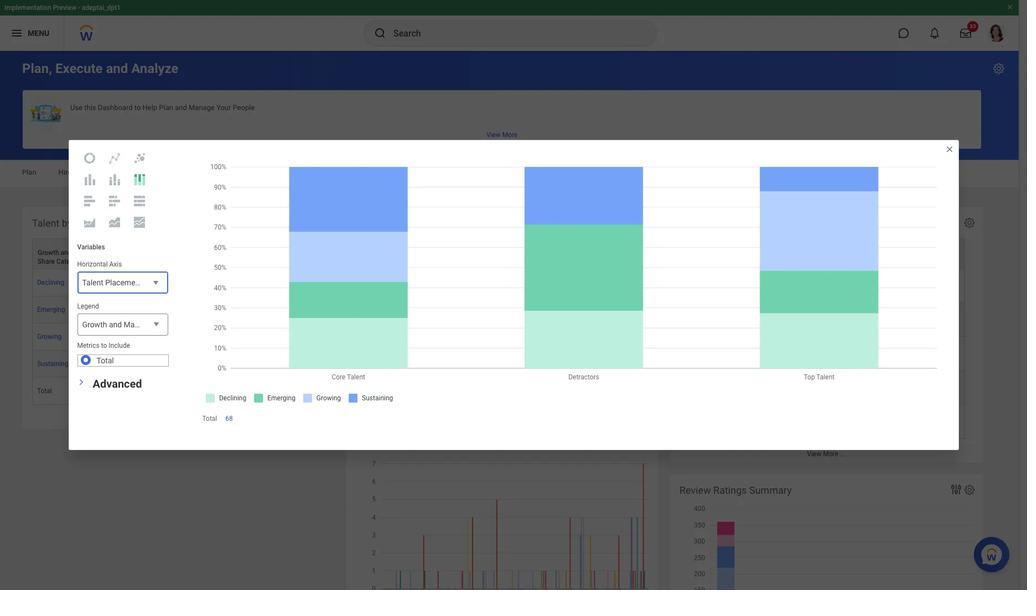 Task type: vqa. For each thing, say whether or not it's contained in the screenshot.
Total Workers icon to the top
no



Task type: locate. For each thing, give the bounding box(es) containing it.
0 vertical spatial and
[[106, 61, 128, 76]]

2 button down detractors
[[218, 279, 223, 287]]

100% column image
[[133, 173, 146, 186]]

9 button
[[146, 360, 152, 369]]

marketing right & in the right bottom of the page
[[809, 347, 839, 355]]

donut image
[[83, 152, 96, 165]]

talent down horizontal
[[82, 279, 103, 287]]

marketing
[[809, 347, 839, 355], [791, 381, 821, 388]]

0 horizontal spatial 68
[[226, 415, 233, 423]]

-
[[78, 4, 80, 12], [814, 279, 816, 287], [820, 313, 822, 321], [840, 347, 842, 355], [822, 381, 824, 388]]

performers
[[415, 275, 454, 284], [502, 275, 541, 284]]

p- up 'jake'
[[719, 347, 725, 355]]

by
[[62, 218, 72, 229], [416, 218, 426, 229]]

advanced dialog
[[68, 140, 959, 451]]

1 vertical spatial growth
[[38, 249, 59, 257]]

and inside button
[[175, 104, 187, 112]]

0 horizontal spatial by
[[62, 218, 72, 229]]

officer inside p-00002 chief information officer - oliver reynolds
[[799, 313, 819, 321]]

talent right top
[[255, 258, 273, 266]]

performers inside solid performers 12
[[415, 275, 454, 284]]

0 horizontal spatial category
[[56, 258, 83, 266]]

talent inside the top talent popup button
[[255, 258, 273, 266]]

2 button
[[218, 279, 223, 287], [218, 360, 223, 369]]

p- inside p-00001 chief executive officer - steve morgan
[[719, 279, 725, 287]]

row
[[32, 239, 317, 270], [680, 239, 965, 270], [32, 270, 317, 297], [32, 297, 317, 324], [32, 324, 317, 351], [32, 351, 317, 378], [32, 378, 317, 405], [680, 405, 965, 439]]

1 p- from the top
[[719, 279, 725, 287]]

15 down 20 button
[[298, 361, 305, 368]]

2 horizontal spatial and
[[175, 104, 187, 112]]

tab list inside the plan, execute and analyze main content
[[11, 161, 1008, 187]]

performers inside the key performers 152
[[502, 275, 541, 284]]

1 vertical spatial officer
[[799, 313, 819, 321]]

row containing growing
[[32, 324, 317, 351]]

1 vertical spatial share
[[38, 258, 55, 266]]

- left steve
[[814, 279, 816, 287]]

1 vertical spatial category
[[144, 279, 175, 287]]

p- up morgan
[[719, 279, 725, 287]]

clustered column image
[[83, 173, 96, 186]]

plan left position
[[685, 258, 699, 266]]

cell
[[233, 270, 278, 297], [233, 324, 278, 351], [848, 371, 906, 405], [715, 405, 848, 439], [848, 405, 906, 439]]

sato
[[743, 390, 756, 397]]

plan, execute and analyze
[[22, 61, 179, 76]]

plan inside 'popup button'
[[685, 258, 699, 266]]

2 button down 0 button
[[218, 360, 223, 369]]

flight risk (incumbent) button
[[848, 239, 906, 269]]

1 vertical spatial to
[[101, 342, 107, 350]]

status
[[926, 258, 945, 266]]

chief inside p-00001 chief executive officer - steve morgan
[[745, 279, 761, 287]]

plan status
[[911, 258, 945, 266]]

plan left status
[[911, 258, 925, 266]]

plan inside "popup button"
[[911, 258, 925, 266]]

15 button for 4
[[298, 360, 307, 369]]

p- up yumiko
[[719, 381, 725, 388]]

implementation preview -   adeptai_dpt1
[[4, 4, 121, 12]]

and left analyze
[[106, 61, 128, 76]]

2 2 button from the top
[[218, 360, 223, 369]]

officer inside p-00001 chief executive officer - steve morgan
[[792, 279, 812, 287]]

bubble image
[[133, 152, 146, 165]]

clustered bar image
[[83, 195, 96, 208]]

talent up growth and market share category at the left of page
[[32, 218, 59, 229]]

talent right core
[[138, 258, 156, 266]]

chief right 00001
[[745, 279, 761, 287]]

and inside growth and market share category
[[61, 249, 72, 257]]

legend group
[[77, 302, 168, 337]]

by up workers
[[416, 218, 426, 229]]

risk right at
[[772, 218, 791, 229]]

total inside talent by market share / growth element
[[37, 388, 52, 395]]

talent
[[261, 168, 281, 177], [32, 218, 59, 229], [138, 258, 156, 266], [255, 258, 273, 266], [82, 279, 103, 287]]

view more ... link
[[670, 445, 983, 463]]

2 down 0 button
[[218, 361, 222, 368]]

share left /
[[108, 218, 133, 229]]

and left manage
[[175, 104, 187, 112]]

0 horizontal spatial and
[[61, 249, 72, 257]]

performers for 12
[[415, 275, 454, 284]]

total inside metrics to include group
[[97, 357, 114, 366]]

marketing right "president,"
[[791, 381, 821, 388]]

p- for 00001
[[719, 279, 725, 287]]

p-00001 chief executive officer - steve morgan link
[[719, 277, 834, 296]]

hire
[[58, 168, 72, 177]]

chief for executive
[[745, 279, 761, 287]]

position
[[720, 258, 744, 266]]

row containing growth and market share category
[[32, 239, 317, 270]]

0 vertical spatial 15 button
[[298, 306, 307, 315]]

inbox large image
[[961, 28, 972, 39]]

0 vertical spatial marketing
[[809, 347, 839, 355]]

0 horizontal spatial to
[[101, 342, 107, 350]]

overlaid area image
[[83, 216, 96, 229]]

2 15 from the top
[[298, 361, 305, 368]]

15 button
[[298, 306, 307, 315], [298, 360, 307, 369]]

row containing emerging
[[32, 297, 317, 324]]

7 button
[[146, 279, 152, 287], [263, 306, 268, 315], [146, 333, 152, 342], [405, 366, 410, 375], [218, 387, 223, 396]]

risk inside flight risk (incumbent)
[[871, 249, 884, 257]]

total inside performance by potential/agility element
[[362, 382, 379, 390]]

0 vertical spatial chief
[[745, 279, 761, 287]]

0 vertical spatial 2 button
[[218, 279, 223, 287]]

legend
[[77, 303, 99, 311]]

0 vertical spatial 68
[[298, 388, 305, 395]]

p- inside p-00002 chief information officer - oliver reynolds
[[719, 313, 725, 321]]

15 for 7
[[298, 306, 305, 314]]

talent inside tab list
[[261, 168, 281, 177]]

2 vertical spatial and
[[61, 249, 72, 257]]

executive left the vp,
[[745, 347, 774, 355]]

0 vertical spatial 2
[[218, 279, 222, 287]]

0 vertical spatial 15
[[298, 306, 305, 314]]

p-00040 vice president, marketing - yumiko sato link
[[719, 378, 824, 397]]

1 vertical spatial 68 button
[[226, 415, 235, 424]]

potential/agility down medium
[[485, 348, 545, 358]]

0 horizontal spatial risk
[[772, 218, 791, 229]]

not
[[362, 366, 374, 375]]

1 vertical spatial market
[[73, 249, 94, 257]]

market down clustered bar icon
[[75, 218, 106, 229]]

- for p-00001 chief executive officer - steve morgan
[[814, 279, 816, 287]]

68
[[298, 388, 305, 395], [226, 415, 233, 423]]

plan left hire at the left top of the page
[[22, 168, 36, 177]]

executive inside p-00001 chief executive officer - steve morgan
[[763, 279, 791, 287]]

1 vertical spatial 15 button
[[298, 360, 307, 369]]

00076
[[725, 347, 744, 355]]

configure this page image
[[993, 62, 1006, 75]]

position button
[[715, 239, 847, 269]]

chief
[[745, 279, 761, 287], [745, 313, 761, 321]]

1 vertical spatial marketing
[[791, 381, 821, 388]]

0 vertical spatial growth
[[142, 218, 174, 229]]

category down variables
[[56, 258, 83, 266]]

- down the p-00002 chief information officer - oliver reynolds 'row' at the bottom
[[840, 347, 842, 355]]

0 horizontal spatial share
[[38, 258, 55, 266]]

horizontal
[[77, 261, 108, 269]]

lee
[[735, 356, 746, 363]]

implementation
[[4, 4, 51, 12]]

growth inside growth and market share category
[[38, 249, 59, 257]]

- inside the p-00076 executive vp, sales & marketing - jake lee
[[840, 347, 842, 355]]

officer for executive
[[792, 279, 812, 287]]

2 button for 9
[[218, 360, 223, 369]]

performers up the '152'
[[502, 275, 541, 284]]

3 p- from the top
[[719, 347, 725, 355]]

1 horizontal spatial performers
[[502, 275, 541, 284]]

- inside p-00001 chief executive officer - steve morgan
[[814, 279, 816, 287]]

share
[[108, 218, 133, 229], [38, 258, 55, 266]]

talent placement category button
[[77, 272, 175, 295]]

4 p- from the top
[[719, 381, 725, 388]]

flight
[[853, 249, 869, 257]]

1 horizontal spatial and
[[106, 61, 128, 76]]

stacked area image
[[108, 216, 121, 229]]

stacked column image
[[108, 173, 121, 186]]

to left include
[[101, 342, 107, 350]]

horizontal axis
[[77, 261, 122, 269]]

1 chief from the top
[[745, 279, 761, 287]]

chief inside p-00002 chief information officer - oliver reynolds
[[745, 313, 761, 321]]

0 vertical spatial category
[[56, 258, 83, 266]]

2 performers from the left
[[502, 275, 541, 284]]

1 2 from the top
[[218, 279, 222, 287]]

line image
[[108, 152, 121, 165]]

top talent button
[[233, 239, 278, 269]]

- inside banner
[[78, 4, 80, 12]]

to inside use this dashboard to help plan and manage your people button
[[134, 104, 141, 112]]

stacked bar image
[[108, 195, 121, 208]]

1 horizontal spatial growth
[[142, 218, 174, 229]]

total
[[97, 357, 114, 366], [362, 382, 379, 390], [37, 388, 52, 395], [202, 415, 217, 423]]

1 vertical spatial risk
[[871, 249, 884, 257]]

1 horizontal spatial by
[[416, 218, 426, 229]]

sustaining link
[[37, 358, 68, 368]]

market for and
[[73, 249, 94, 257]]

key performers 152
[[487, 275, 541, 295]]

- inside p-00040 vice president, marketing - yumiko sato
[[822, 381, 824, 388]]

p- for 00040
[[719, 381, 725, 388]]

share up declining link
[[38, 258, 55, 266]]

and left variables
[[61, 249, 72, 257]]

category
[[56, 258, 83, 266], [144, 279, 175, 287]]

succession plans at risk element
[[670, 207, 983, 463]]

officer left oliver
[[799, 313, 819, 321]]

row containing sustaining
[[32, 351, 317, 378]]

33 button
[[259, 387, 268, 396]]

7
[[146, 279, 150, 287], [263, 306, 267, 314], [146, 333, 150, 341], [405, 367, 409, 374], [218, 388, 222, 395]]

close chart settings image
[[945, 145, 954, 154]]

help
[[143, 104, 157, 112]]

15 button up 20
[[298, 306, 307, 315]]

2 15 button from the top
[[298, 360, 307, 369]]

2 down detractors
[[218, 279, 222, 287]]

- right preview
[[78, 4, 80, 12]]

- left oliver
[[820, 313, 822, 321]]

7 left 33
[[218, 388, 222, 395]]

people
[[233, 104, 255, 112]]

1 vertical spatial and
[[175, 104, 187, 112]]

category inside growth and market share category
[[56, 258, 83, 266]]

00001
[[725, 279, 744, 287]]

preview
[[53, 4, 77, 12]]

7 inside not shown 7
[[405, 367, 409, 374]]

latents 1
[[590, 306, 616, 326]]

by left "overlaid area" image
[[62, 218, 72, 229]]

3
[[218, 306, 222, 314]]

2 by from the left
[[416, 218, 426, 229]]

20 button
[[298, 333, 307, 342]]

talent left "access"
[[261, 168, 281, 177]]

key
[[487, 275, 500, 284]]

latents
[[590, 306, 616, 315]]

adeptai_dpt1
[[82, 4, 121, 12]]

1 vertical spatial 15
[[298, 361, 305, 368]]

1 horizontal spatial risk
[[871, 249, 884, 257]]

68 button
[[298, 387, 307, 396], [226, 415, 235, 424]]

0 horizontal spatial 68 button
[[226, 415, 235, 424]]

p- inside the p-00076 executive vp, sales & marketing - jake lee
[[719, 347, 725, 355]]

view more ...
[[808, 451, 846, 458]]

more
[[824, 451, 839, 458]]

2 for 7
[[218, 279, 222, 287]]

1 15 from the top
[[298, 306, 305, 314]]

tab list
[[11, 161, 1008, 187]]

7 button right '3' button
[[263, 306, 268, 315]]

emerging
[[37, 306, 65, 314]]

1 vertical spatial 2 button
[[218, 360, 223, 369]]

0 vertical spatial potential/agility
[[429, 218, 500, 229]]

1 by from the left
[[62, 218, 72, 229]]

share inside growth and market share category
[[38, 258, 55, 266]]

potential/agility up workers
[[429, 218, 500, 229]]

notifications large image
[[930, 28, 941, 39]]

market up horizontal
[[73, 249, 94, 257]]

1 vertical spatial executive
[[745, 347, 774, 355]]

market
[[75, 218, 106, 229], [73, 249, 94, 257]]

manage
[[189, 104, 215, 112]]

1 horizontal spatial to
[[134, 104, 141, 112]]

15 button down 20 button
[[298, 360, 307, 369]]

p-00002 chief information officer - oliver reynolds link
[[719, 311, 840, 330]]

1 horizontal spatial share
[[108, 218, 133, 229]]

growth up declining link
[[38, 249, 59, 257]]

growth right /
[[142, 218, 174, 229]]

0 horizontal spatial growth
[[38, 249, 59, 257]]

tab list containing plan
[[11, 161, 1008, 187]]

33
[[259, 388, 267, 395]]

0 vertical spatial executive
[[763, 279, 791, 287]]

view
[[808, 451, 822, 458]]

close environment banner image
[[1007, 4, 1014, 11]]

1 vertical spatial 2
[[218, 361, 222, 368]]

p- up reynolds
[[719, 313, 725, 321]]

p-00001 chief executive officer - steve morgan row
[[680, 270, 965, 304]]

0 vertical spatial officer
[[792, 279, 812, 287]]

1 2 button from the top
[[218, 279, 223, 287]]

2 p- from the top
[[719, 313, 725, 321]]

(incumbent)
[[853, 258, 889, 266]]

1 15 button from the top
[[298, 306, 307, 315]]

0 vertical spatial 68 button
[[298, 387, 307, 396]]

p- for 00002
[[719, 313, 725, 321]]

1 vertical spatial 68
[[226, 415, 233, 423]]

0 horizontal spatial performers
[[415, 275, 454, 284]]

plan right help
[[159, 104, 173, 112]]

chief right 00002
[[745, 313, 761, 321]]

0 button
[[218, 333, 223, 342]]

1 performers from the left
[[415, 275, 454, 284]]

00002
[[725, 313, 744, 321]]

1 vertical spatial chief
[[745, 313, 761, 321]]

to left help
[[134, 104, 141, 112]]

officer left steve
[[792, 279, 812, 287]]

performers up 12
[[415, 275, 454, 284]]

plan
[[159, 104, 173, 112], [22, 168, 36, 177], [685, 258, 699, 266], [911, 258, 925, 266]]

category down 'core talent' on the left of page
[[144, 279, 175, 287]]

executive down the position 'popup button'
[[763, 279, 791, 287]]

- down the p-00076 executive vp, sales & marketing - jake lee "row" at the bottom right of page
[[822, 381, 824, 388]]

talent inside "core talent" popup button
[[138, 258, 156, 266]]

15 down 18 button
[[298, 306, 305, 314]]

7 right shown
[[405, 367, 409, 374]]

p-00002 chief information officer - oliver reynolds
[[719, 313, 840, 330]]

1 horizontal spatial category
[[144, 279, 175, 287]]

7 button up 9
[[146, 333, 152, 342]]

morgan
[[719, 288, 742, 296]]

chevron down image
[[77, 376, 85, 389]]

p- for 00076
[[719, 347, 725, 355]]

sustaining
[[37, 361, 68, 368]]

risk up (incumbent)
[[871, 249, 884, 257]]

2
[[218, 279, 222, 287], [218, 361, 222, 368]]

2 2 from the top
[[218, 361, 222, 368]]

2 chief from the top
[[745, 313, 761, 321]]

p- inside p-00040 vice president, marketing - yumiko sato
[[719, 381, 725, 388]]

0 vertical spatial share
[[108, 218, 133, 229]]

0 vertical spatial market
[[75, 218, 106, 229]]

7 button right shown
[[405, 366, 410, 375]]

market inside growth and market share category
[[73, 249, 94, 257]]

- inside p-00002 chief information officer - oliver reynolds
[[820, 313, 822, 321]]

0 vertical spatial to
[[134, 104, 141, 112]]

1 horizontal spatial 68
[[298, 388, 305, 395]]



Task type: describe. For each thing, give the bounding box(es) containing it.
18 button
[[298, 279, 307, 287]]

inconsistent
[[493, 306, 535, 315]]

performers for 152
[[502, 275, 541, 284]]

use this dashboard to help plan and manage your people button
[[23, 90, 982, 149]]

category inside dropdown button
[[144, 279, 175, 287]]

7 down 'core talent' on the left of page
[[146, 279, 150, 287]]

core talent
[[123, 258, 156, 266]]

7 button left 33
[[218, 387, 223, 396]]

growing
[[37, 333, 62, 341]]

this
[[84, 104, 96, 112]]

talent for top
[[255, 258, 273, 266]]

row containing declining
[[32, 270, 317, 297]]

limited
[[415, 334, 437, 342]]

shown
[[376, 366, 399, 375]]

reynolds
[[719, 322, 746, 330]]

share for /
[[108, 218, 133, 229]]

2 for 9
[[218, 361, 222, 368]]

sales
[[786, 347, 802, 355]]

18
[[298, 279, 305, 287]]

talent for core
[[138, 258, 156, 266]]

not shown 7
[[362, 366, 409, 375]]

marketing inside p-00040 vice president, marketing - yumiko sato
[[791, 381, 821, 388]]

68 inside talent by market share / growth element
[[298, 388, 305, 395]]

talent for emergency
[[261, 168, 281, 177]]

15 for 4
[[298, 361, 305, 368]]

12
[[421, 286, 429, 295]]

top
[[242, 258, 253, 266]]

share for category
[[38, 258, 55, 266]]

contributors
[[493, 244, 536, 253]]

medium
[[503, 334, 527, 342]]

at
[[761, 218, 769, 229]]

review ratings summary element
[[670, 475, 983, 591]]

advanced button
[[93, 378, 142, 391]]

officer for information
[[799, 313, 819, 321]]

1 horizontal spatial 68 button
[[298, 387, 307, 396]]

vice
[[745, 381, 758, 388]]

growing link
[[37, 331, 62, 341]]

100% area image
[[133, 216, 146, 229]]

emergency
[[224, 168, 260, 177]]

plan inside button
[[159, 104, 173, 112]]

152 button
[[501, 285, 522, 296]]

chief for information
[[745, 313, 761, 321]]

152
[[507, 286, 521, 295]]

row containing total
[[32, 378, 317, 405]]

performance by potential/agility element
[[346, 207, 659, 416]]

emerging link
[[37, 304, 65, 314]]

p-00002 chief information officer - oliver reynolds row
[[680, 304, 965, 337]]

grow
[[94, 168, 110, 177]]

00040
[[725, 381, 744, 388]]

p-00040 vice president, marketing - yumiko sato row
[[680, 371, 965, 405]]

total element
[[37, 385, 52, 395]]

horizontal axis group
[[77, 260, 175, 295]]

p-00001 chief executive officer - steve morgan
[[719, 279, 834, 296]]

variables
[[77, 244, 105, 251]]

marketing inside the p-00076 executive vp, sales & marketing - jake lee
[[809, 347, 839, 355]]

row containing flight risk (incumbent)
[[680, 239, 965, 270]]

by for potential/agility
[[416, 218, 426, 229]]

your
[[217, 104, 231, 112]]

- for p-00002 chief information officer - oliver reynolds
[[820, 313, 822, 321]]

review
[[680, 485, 711, 497]]

5
[[146, 306, 150, 314]]

/
[[136, 218, 140, 229]]

placement
[[105, 279, 142, 287]]

profile logan mcneil element
[[982, 21, 1013, 45]]

review ratings summary
[[680, 485, 792, 497]]

implementation preview -   adeptai_dpt1 banner
[[0, 0, 1019, 51]]

succession
[[680, 218, 731, 229]]

ratings
[[714, 485, 747, 497]]

declining
[[37, 279, 64, 287]]

performance
[[356, 218, 414, 229]]

search image
[[374, 27, 387, 40]]

to inside metrics to include group
[[101, 342, 107, 350]]

emergency talent access
[[224, 168, 306, 177]]

p-00076 executive vp, sales & marketing - jake lee row
[[680, 337, 965, 371]]

succession plans at risk
[[680, 218, 791, 229]]

4
[[263, 361, 267, 368]]

12 button
[[414, 285, 431, 296]]

summary
[[750, 485, 792, 497]]

growth and market share category
[[38, 249, 94, 266]]

3 button
[[218, 306, 223, 315]]

jake
[[719, 356, 733, 363]]

4 button
[[263, 360, 268, 369]]

plan, execute and analyze main content
[[0, 51, 1019, 591]]

plan,
[[22, 61, 52, 76]]

plan status button
[[906, 239, 965, 269]]

7 down 5 button
[[146, 333, 150, 341]]

metrics
[[77, 342, 99, 350]]

detractors button
[[162, 239, 233, 269]]

7 right '3' button
[[263, 306, 267, 314]]

flight risk (incumbent)
[[853, 249, 889, 266]]

workers
[[411, 244, 439, 253]]

- for p-00040 vice president, marketing - yumiko sato
[[822, 381, 824, 388]]

2 button for 7
[[218, 279, 223, 287]]

core
[[123, 258, 137, 266]]

executive inside the p-00076 executive vp, sales & marketing - jake lee
[[745, 347, 774, 355]]

steve
[[817, 279, 834, 287]]

variables group
[[69, 235, 176, 375]]

by for market
[[62, 218, 72, 229]]

questionable
[[402, 306, 448, 315]]

1 button
[[594, 316, 607, 327]]

core talent button
[[117, 239, 161, 269]]

0 vertical spatial risk
[[772, 218, 791, 229]]

access
[[283, 168, 306, 177]]

axis
[[109, 261, 122, 269]]

metrics to include group
[[77, 342, 169, 367]]

detractors
[[197, 258, 228, 266]]

yumiko
[[719, 390, 741, 397]]

market for by
[[75, 218, 106, 229]]

7 button down 'core talent' on the left of page
[[146, 279, 152, 287]]

1 vertical spatial potential/agility
[[485, 348, 545, 358]]

advanced
[[93, 378, 142, 391]]

15 button for 7
[[298, 306, 307, 315]]

top talent
[[242, 258, 273, 266]]

100% bar image
[[133, 195, 146, 208]]

0
[[218, 333, 222, 341]]

68 button inside advanced dialog
[[226, 415, 235, 424]]

talent by market share / growth element
[[22, 207, 335, 430]]

include
[[109, 342, 130, 350]]

68 inside advanced dialog
[[226, 415, 233, 423]]

vp,
[[775, 347, 784, 355]]

talent inside talent placement category dropdown button
[[82, 279, 103, 287]]

9
[[146, 361, 150, 368]]



